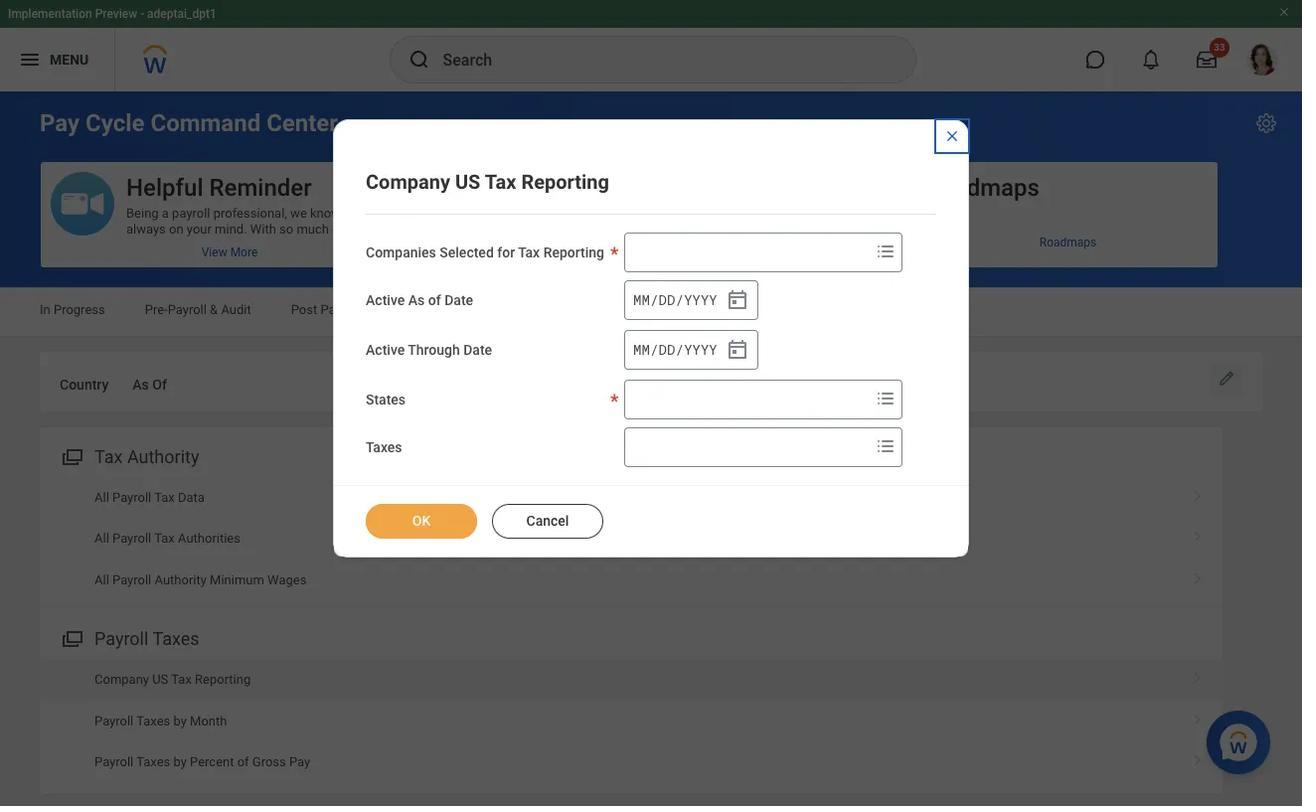 Task type: describe. For each thing, give the bounding box(es) containing it.
reminder
[[209, 174, 312, 202]]

& for post payroll & audit
[[363, 302, 371, 317]]

Companies Selected for Tax Reporting field
[[625, 235, 870, 270]]

administration
[[628, 302, 713, 317]]

us inside list item
[[152, 672, 168, 687]]

payroll taxes by percent of gross pay link
[[40, 742, 1223, 783]]

payroll taxes
[[94, 628, 199, 649]]

inbox large image
[[1197, 50, 1217, 70]]

main content containing pay cycle command center
[[0, 91, 1303, 806]]

active through date
[[366, 342, 492, 358]]

all payroll tax authorities
[[94, 531, 241, 546]]

by inside the latest payroll compliance updates can always be found by clicking the link below!
[[623, 222, 636, 237]]

helpful reminder button
[[41, 162, 419, 267]]

yyyy for active as of date
[[684, 290, 718, 309]]

company us tax reporting link
[[40, 659, 1223, 701]]

-
[[140, 7, 144, 21]]

helpful
[[126, 174, 203, 202]]

0 vertical spatial authority
[[127, 446, 199, 467]]

pay cycle command center
[[40, 109, 338, 137]]

audit for pre-payroll & audit
[[221, 302, 251, 317]]

authorities
[[178, 531, 241, 546]]

clicking
[[639, 222, 683, 237]]

edit image
[[1217, 369, 1237, 389]]

company us tax reporting inside dialog
[[366, 170, 610, 194]]

implementation preview -   adeptai_dpt1 banner
[[0, 0, 1303, 91]]

dd for active through date
[[659, 340, 676, 359]]

tab list inside main content
[[20, 288, 1283, 336]]

company inside list item
[[94, 672, 149, 687]]

cancel
[[527, 513, 569, 529]]

payroll taxes by percent of gross pay
[[94, 755, 310, 770]]

tax inside 'link'
[[154, 531, 175, 546]]

payroll taxes by month link
[[40, 701, 1223, 742]]

company us tax reporting dialog
[[333, 119, 969, 558]]

active as of date
[[366, 292, 473, 308]]

cancel button
[[492, 504, 604, 539]]

0 vertical spatial date
[[445, 292, 473, 308]]

month
[[190, 714, 227, 728]]

preview
[[95, 7, 137, 21]]

0 vertical spatial payroll compliance updates
[[526, 174, 827, 202]]

administration & setup
[[628, 302, 760, 317]]

1 vertical spatial payroll compliance updates
[[555, 246, 704, 259]]

all for all payroll tax data
[[94, 490, 109, 505]]

compliance
[[628, 206, 694, 221]]

all payroll tax data
[[94, 490, 205, 505]]

1 vertical spatial reporting
[[544, 245, 605, 261]]

notifications large image
[[1141, 50, 1161, 70]]

by for month
[[173, 714, 187, 728]]

helpful reminder
[[126, 174, 312, 202]]

command
[[151, 109, 261, 137]]

payroll inside 'link'
[[112, 531, 151, 546]]

post
[[291, 302, 317, 317]]

payroll compliance updates link
[[440, 238, 818, 268]]

implementation
[[8, 7, 92, 21]]

& for pre-payroll & audit
[[210, 302, 218, 317]]

gross
[[252, 755, 286, 770]]

mm / dd / yyyy for active as of date
[[633, 290, 718, 309]]

taxes inside company us tax reporting dialog
[[366, 439, 402, 455]]

as inside main content
[[132, 377, 149, 393]]

adeptai_dpt1
[[147, 7, 217, 21]]

active for active through date
[[366, 342, 405, 358]]

mm for active through date
[[633, 340, 650, 359]]

post payroll & audit
[[291, 302, 404, 317]]

updates
[[698, 206, 744, 221]]

active for active as of date
[[366, 292, 405, 308]]

in
[[40, 302, 50, 317]]

all payroll tax authorities link
[[40, 518, 1223, 559]]

chevron right image for tax authority
[[1185, 565, 1211, 585]]

tax right for
[[518, 245, 540, 261]]

wages
[[268, 572, 307, 587]]

latest
[[551, 206, 583, 221]]

chevron right image for reporting
[[1185, 665, 1211, 685]]

setup
[[727, 302, 760, 317]]

0 horizontal spatial updates
[[541, 302, 589, 317]]

of inside company us tax reporting dialog
[[428, 292, 441, 308]]

active as of date group
[[624, 280, 759, 320]]

for
[[497, 245, 515, 261]]

company us tax reporting inside list item
[[94, 672, 251, 687]]

calendar image
[[726, 338, 750, 362]]

reporting inside the 'company us tax reporting' link
[[195, 672, 251, 687]]

pay for pay compliance updates
[[444, 302, 465, 317]]

data
[[178, 490, 205, 505]]

roadmaps link
[[840, 227, 1218, 257]]

audit for post payroll & audit
[[374, 302, 404, 317]]

calendar image
[[726, 288, 750, 312]]

all payroll authority minimum wages link
[[40, 559, 1223, 601]]

1 horizontal spatial updates
[[660, 246, 704, 259]]

pay for pay cycle command center
[[40, 109, 80, 137]]

roadmaps button
[[840, 162, 1218, 237]]

payroll inside 'link'
[[112, 572, 151, 587]]

tax inside list item
[[171, 672, 192, 687]]

chevron right image inside payroll taxes by month link
[[1185, 707, 1211, 726]]

be
[[569, 222, 583, 237]]

tax up all payroll tax data
[[94, 446, 123, 467]]

authority inside 'link'
[[155, 572, 207, 587]]



Task type: vqa. For each thing, say whether or not it's contained in the screenshot.
Pre-
yes



Task type: locate. For each thing, give the bounding box(es) containing it.
all for all payroll authority minimum wages
[[94, 572, 109, 587]]

us up payroll taxes by month
[[152, 672, 168, 687]]

2 prompts image from the top
[[874, 435, 898, 458]]

2 vertical spatial by
[[173, 755, 187, 770]]

3 & from the left
[[716, 302, 724, 317]]

compliance up compliance
[[605, 174, 732, 202]]

updates
[[738, 174, 827, 202], [660, 246, 704, 259], [541, 302, 589, 317]]

pre-payroll & audit
[[145, 302, 251, 317]]

tax
[[485, 170, 516, 194], [518, 245, 540, 261], [94, 446, 123, 467], [154, 490, 175, 505], [154, 531, 175, 546], [171, 672, 192, 687]]

2 vertical spatial chevron right image
[[1185, 748, 1211, 768]]

& left calendar icon
[[716, 302, 724, 317]]

found
[[586, 222, 620, 237]]

0 vertical spatial by
[[623, 222, 636, 237]]

2 horizontal spatial updates
[[738, 174, 827, 202]]

profile logan mcneil element
[[1235, 38, 1291, 82]]

2 vertical spatial pay
[[289, 755, 310, 770]]

/
[[650, 290, 659, 309], [676, 290, 684, 309], [650, 340, 659, 359], [676, 340, 684, 359]]

1 mm / dd / yyyy from the top
[[633, 290, 718, 309]]

cycle
[[86, 109, 145, 137]]

0 vertical spatial mm / dd / yyyy
[[633, 290, 718, 309]]

all for all payroll tax authorities
[[94, 531, 109, 546]]

dd down 'administration'
[[659, 340, 676, 359]]

yyyy for active through date
[[684, 340, 718, 359]]

of up through
[[428, 292, 441, 308]]

company us tax reporting list item
[[40, 659, 1223, 701]]

0 horizontal spatial company
[[94, 672, 149, 687]]

1 vertical spatial date
[[464, 342, 492, 358]]

1 horizontal spatial of
[[428, 292, 441, 308]]

compliance down for
[[469, 302, 537, 317]]

yyyy inside the active as of date group
[[684, 290, 718, 309]]

payroll
[[526, 174, 599, 202], [555, 246, 591, 259], [168, 302, 207, 317], [321, 302, 360, 317], [112, 490, 151, 505], [112, 531, 151, 546], [112, 572, 151, 587], [94, 628, 149, 649], [94, 714, 134, 728], [94, 755, 134, 770]]

states
[[366, 392, 406, 408]]

mm / dd / yyyy up active through date group
[[633, 290, 718, 309]]

active
[[366, 292, 405, 308], [366, 342, 405, 358]]

1 vertical spatial pay
[[444, 302, 465, 317]]

as
[[408, 292, 425, 308], [132, 377, 149, 393]]

mm / dd / yyyy inside the active as of date group
[[633, 290, 718, 309]]

yyyy
[[684, 290, 718, 309], [684, 340, 718, 359]]

chevron right image inside the 'company us tax reporting' link
[[1185, 665, 1211, 685]]

3 chevron right image from the top
[[1185, 748, 1211, 768]]

company up companies
[[366, 170, 450, 194]]

us inside dialog
[[455, 170, 481, 194]]

as down companies
[[408, 292, 425, 308]]

us up selected
[[455, 170, 481, 194]]

3 chevron right image from the top
[[1185, 665, 1211, 685]]

taxes left month
[[136, 714, 170, 728]]

list containing all payroll tax data
[[40, 477, 1223, 601]]

the
[[686, 222, 704, 237]]

2 vertical spatial all
[[94, 572, 109, 587]]

of left gross
[[237, 755, 249, 770]]

mm / dd / yyyy for active through date
[[633, 340, 718, 359]]

2 horizontal spatial pay
[[444, 302, 465, 317]]

reporting up the latest
[[521, 170, 610, 194]]

0 vertical spatial of
[[428, 292, 441, 308]]

mm down 'administration'
[[633, 340, 650, 359]]

audit
[[221, 302, 251, 317], [374, 302, 404, 317]]

link
[[708, 222, 728, 237]]

compliance down found
[[594, 246, 657, 259]]

1 vertical spatial as
[[132, 377, 149, 393]]

audit left post
[[221, 302, 251, 317]]

1 vertical spatial yyyy
[[684, 340, 718, 359]]

0 vertical spatial roadmaps
[[926, 174, 1040, 202]]

1 yyyy from the top
[[684, 290, 718, 309]]

tax down all payroll tax data
[[154, 531, 175, 546]]

0 vertical spatial us
[[455, 170, 481, 194]]

1 vertical spatial prompts image
[[874, 435, 898, 458]]

2 dd from the top
[[659, 340, 676, 359]]

the latest payroll compliance updates can always be found by clicking the link below!
[[526, 206, 768, 237]]

0 vertical spatial updates
[[738, 174, 827, 202]]

payroll
[[586, 206, 624, 221]]

company us tax reporting
[[366, 170, 610, 194], [94, 672, 251, 687]]

0 vertical spatial list
[[40, 477, 1223, 601]]

1 vertical spatial by
[[173, 714, 187, 728]]

as inside company us tax reporting dialog
[[408, 292, 425, 308]]

roadmaps inside roadmaps button
[[926, 174, 1040, 202]]

taxes down payroll taxes by month
[[136, 755, 170, 770]]

pay right gross
[[289, 755, 310, 770]]

date right through
[[464, 342, 492, 358]]

1 vertical spatial updates
[[660, 246, 704, 259]]

1 vertical spatial active
[[366, 342, 405, 358]]

1 vertical spatial dd
[[659, 340, 676, 359]]

2 vertical spatial updates
[[541, 302, 589, 317]]

payroll compliance updates down found
[[555, 246, 704, 259]]

prompts image
[[874, 240, 898, 263]]

2 chevron right image from the top
[[1185, 707, 1211, 726]]

1 vertical spatial company us tax reporting
[[94, 672, 251, 687]]

prompts image for taxes
[[874, 435, 898, 458]]

all down all payroll tax data
[[94, 531, 109, 546]]

by up "payroll compliance updates" link
[[623, 222, 636, 237]]

2 mm from the top
[[633, 340, 650, 359]]

2 active from the top
[[366, 342, 405, 358]]

active through date group
[[624, 330, 759, 370]]

chevron right image
[[1185, 565, 1211, 585], [1185, 707, 1211, 726], [1185, 748, 1211, 768]]

1 list from the top
[[40, 477, 1223, 601]]

of
[[428, 292, 441, 308], [237, 755, 249, 770]]

close view compensation review calculation table image
[[945, 128, 961, 144]]

list for payroll taxes
[[40, 659, 1223, 783]]

0 vertical spatial pay
[[40, 109, 80, 137]]

1 chevron right image from the top
[[1185, 483, 1211, 503]]

dd
[[659, 290, 676, 309], [659, 340, 676, 359]]

1 audit from the left
[[221, 302, 251, 317]]

authority
[[127, 446, 199, 467], [155, 572, 207, 587]]

compliance
[[605, 174, 732, 202], [594, 246, 657, 259], [469, 302, 537, 317]]

of
[[152, 377, 167, 393]]

ok
[[412, 513, 431, 529]]

close environment banner image
[[1279, 6, 1291, 18]]

selected
[[440, 245, 494, 261]]

all inside all payroll authority minimum wages 'link'
[[94, 572, 109, 587]]

tax up payroll taxes by month
[[171, 672, 192, 687]]

0 vertical spatial company us tax reporting
[[366, 170, 610, 194]]

0 vertical spatial active
[[366, 292, 405, 308]]

1 vertical spatial chevron right image
[[1185, 707, 1211, 726]]

dd up active through date group
[[659, 290, 676, 309]]

1 horizontal spatial company
[[366, 170, 450, 194]]

menu group image left payroll taxes
[[58, 625, 85, 651]]

1 mm from the top
[[633, 290, 650, 309]]

0 vertical spatial chevron right image
[[1185, 565, 1211, 585]]

pay inside tab list
[[444, 302, 465, 317]]

taxes
[[366, 439, 402, 455], [153, 628, 199, 649], [136, 714, 170, 728], [136, 755, 170, 770]]

all up payroll taxes
[[94, 572, 109, 587]]

tax authority
[[94, 446, 199, 467]]

tab list
[[20, 288, 1283, 336]]

1 horizontal spatial as
[[408, 292, 425, 308]]

2 all from the top
[[94, 531, 109, 546]]

chevron right image inside all payroll authority minimum wages 'link'
[[1185, 565, 1211, 585]]

tax left data
[[154, 490, 175, 505]]

company us tax reporting up the
[[366, 170, 610, 194]]

authority up all payroll tax data
[[127, 446, 199, 467]]

0 vertical spatial all
[[94, 490, 109, 505]]

1 prompts image from the top
[[874, 387, 898, 411]]

all down "tax authority"
[[94, 490, 109, 505]]

ok button
[[366, 504, 477, 539]]

0 horizontal spatial as
[[132, 377, 149, 393]]

all inside all payroll tax authorities 'link'
[[94, 531, 109, 546]]

company
[[366, 170, 450, 194], [94, 672, 149, 687]]

mm for active as of date
[[633, 290, 650, 309]]

menu group image for tax authority
[[58, 442, 85, 469]]

chevron right image for payroll taxes
[[1185, 748, 1211, 768]]

companies
[[366, 245, 436, 261]]

payroll compliance updates up compliance
[[526, 174, 827, 202]]

yyyy left calendar image
[[684, 340, 718, 359]]

prompts image for states
[[874, 387, 898, 411]]

1 vertical spatial compliance
[[594, 246, 657, 259]]

payroll taxes by month
[[94, 714, 227, 728]]

roadmaps
[[926, 174, 1040, 202], [1040, 235, 1097, 249]]

2 audit from the left
[[374, 302, 404, 317]]

through
[[408, 342, 460, 358]]

audit up active through date
[[374, 302, 404, 317]]

progress
[[54, 302, 105, 317]]

yyyy left calendar icon
[[684, 290, 718, 309]]

& right pre-
[[210, 302, 218, 317]]

1 vertical spatial authority
[[155, 572, 207, 587]]

menu group image down country on the top left of the page
[[58, 442, 85, 469]]

mm / dd / yyyy inside active through date group
[[633, 340, 718, 359]]

0 horizontal spatial audit
[[221, 302, 251, 317]]

all payroll authority minimum wages
[[94, 572, 307, 587]]

country
[[60, 377, 109, 393]]

updates down "the"
[[660, 246, 704, 259]]

chevron right image for data
[[1185, 483, 1211, 503]]

active left through
[[366, 342, 405, 358]]

prompts image
[[874, 387, 898, 411], [874, 435, 898, 458]]

taxes down states
[[366, 439, 402, 455]]

compliance inside tab list
[[469, 302, 537, 317]]

1 horizontal spatial audit
[[374, 302, 404, 317]]

search image
[[407, 48, 431, 72]]

pay up through
[[444, 302, 465, 317]]

minimum
[[210, 572, 264, 587]]

1 horizontal spatial pay
[[289, 755, 310, 770]]

chevron right image inside all payroll tax authorities 'link'
[[1185, 524, 1211, 544]]

dd for active as of date
[[659, 290, 676, 309]]

updates up can
[[738, 174, 827, 202]]

mm inside the active as of date group
[[633, 290, 650, 309]]

chevron right image inside "all payroll tax data" link
[[1185, 483, 1211, 503]]

0 vertical spatial yyyy
[[684, 290, 718, 309]]

pre-
[[145, 302, 168, 317]]

1 vertical spatial list
[[40, 659, 1223, 783]]

chevron right image for authorities
[[1185, 524, 1211, 544]]

0 vertical spatial as
[[408, 292, 425, 308]]

by left month
[[173, 714, 187, 728]]

pay
[[40, 109, 80, 137], [444, 302, 465, 317], [289, 755, 310, 770]]

mm down "payroll compliance updates" link
[[633, 290, 650, 309]]

2 list from the top
[[40, 659, 1223, 783]]

list for tax authority
[[40, 477, 1223, 601]]

taxes down all payroll authority minimum wages
[[153, 628, 199, 649]]

1 chevron right image from the top
[[1185, 565, 1211, 585]]

all payroll tax data link
[[40, 477, 1223, 518]]

list containing company us tax reporting
[[40, 659, 1223, 783]]

1 active from the top
[[366, 292, 405, 308]]

1 vertical spatial mm / dd / yyyy
[[633, 340, 718, 359]]

percent
[[190, 755, 234, 770]]

taxes for payroll taxes by month
[[136, 714, 170, 728]]

0 horizontal spatial company us tax reporting
[[94, 672, 251, 687]]

taxes for payroll taxes by percent of gross pay
[[136, 755, 170, 770]]

pay left cycle
[[40, 109, 80, 137]]

1 menu group image from the top
[[58, 442, 85, 469]]

reporting
[[521, 170, 610, 194], [544, 245, 605, 261], [195, 672, 251, 687]]

2 menu group image from the top
[[58, 625, 85, 651]]

all inside "all payroll tax data" link
[[94, 490, 109, 505]]

tax up for
[[485, 170, 516, 194]]

1 horizontal spatial &
[[363, 302, 371, 317]]

2 mm / dd / yyyy from the top
[[633, 340, 718, 359]]

chevron right image
[[1185, 483, 1211, 503], [1185, 524, 1211, 544], [1185, 665, 1211, 685]]

mm / dd / yyyy down 'administration'
[[633, 340, 718, 359]]

States field
[[625, 382, 870, 418]]

chevron right image inside payroll taxes by percent of gross pay link
[[1185, 748, 1211, 768]]

updates down 'be'
[[541, 302, 589, 317]]

yyyy inside active through date group
[[684, 340, 718, 359]]

roadmaps inside roadmaps "link"
[[1040, 235, 1097, 249]]

menu group image for payroll taxes
[[58, 625, 85, 651]]

3 all from the top
[[94, 572, 109, 587]]

2 vertical spatial reporting
[[195, 672, 251, 687]]

dd inside the active as of date group
[[659, 290, 676, 309]]

1 vertical spatial of
[[237, 755, 249, 770]]

can
[[747, 206, 768, 221]]

reporting down 'be'
[[544, 245, 605, 261]]

date down selected
[[445, 292, 473, 308]]

2 horizontal spatial &
[[716, 302, 724, 317]]

2 yyyy from the top
[[684, 340, 718, 359]]

1 vertical spatial all
[[94, 531, 109, 546]]

mm
[[633, 290, 650, 309], [633, 340, 650, 359]]

in progress
[[40, 302, 105, 317]]

by left percent
[[173, 755, 187, 770]]

0 vertical spatial prompts image
[[874, 387, 898, 411]]

0 vertical spatial company
[[366, 170, 450, 194]]

company down payroll taxes
[[94, 672, 149, 687]]

0 vertical spatial reporting
[[521, 170, 610, 194]]

payroll compliance updates
[[526, 174, 827, 202], [555, 246, 704, 259]]

mm / dd / yyyy
[[633, 290, 718, 309], [633, 340, 718, 359]]

2 vertical spatial chevron right image
[[1185, 665, 1211, 685]]

1 vertical spatial roadmaps
[[1040, 235, 1097, 249]]

companies selected for tax reporting
[[366, 245, 605, 261]]

main content
[[0, 91, 1303, 806]]

pay compliance updates
[[444, 302, 589, 317]]

below!
[[731, 222, 768, 237]]

always
[[526, 222, 566, 237]]

0 vertical spatial compliance
[[605, 174, 732, 202]]

0 vertical spatial dd
[[659, 290, 676, 309]]

taxes for payroll taxes
[[153, 628, 199, 649]]

0 vertical spatial mm
[[633, 290, 650, 309]]

date
[[445, 292, 473, 308], [464, 342, 492, 358]]

0 horizontal spatial us
[[152, 672, 168, 687]]

0 horizontal spatial of
[[237, 755, 249, 770]]

mm inside active through date group
[[633, 340, 650, 359]]

of inside list
[[237, 755, 249, 770]]

2 vertical spatial compliance
[[469, 302, 537, 317]]

& right post
[[363, 302, 371, 317]]

0 horizontal spatial pay
[[40, 109, 80, 137]]

0 horizontal spatial &
[[210, 302, 218, 317]]

tab list containing in progress
[[20, 288, 1283, 336]]

by for percent
[[173, 755, 187, 770]]

1 vertical spatial company
[[94, 672, 149, 687]]

configure this page image
[[1255, 111, 1279, 135]]

1 & from the left
[[210, 302, 218, 317]]

2 chevron right image from the top
[[1185, 524, 1211, 544]]

0 vertical spatial chevron right image
[[1185, 483, 1211, 503]]

implementation preview -   adeptai_dpt1
[[8, 7, 217, 21]]

active down companies
[[366, 292, 405, 308]]

menu group image
[[58, 442, 85, 469], [58, 625, 85, 651]]

Taxes field
[[625, 430, 870, 465]]

the
[[526, 206, 548, 221]]

company us tax reporting up payroll taxes by month
[[94, 672, 251, 687]]

as left of
[[132, 377, 149, 393]]

1 horizontal spatial company us tax reporting
[[366, 170, 610, 194]]

all
[[94, 490, 109, 505], [94, 531, 109, 546], [94, 572, 109, 587]]

0 vertical spatial menu group image
[[58, 442, 85, 469]]

1 horizontal spatial us
[[455, 170, 481, 194]]

authority down all payroll tax authorities
[[155, 572, 207, 587]]

list
[[40, 477, 1223, 601], [40, 659, 1223, 783]]

1 vertical spatial us
[[152, 672, 168, 687]]

1 dd from the top
[[659, 290, 676, 309]]

dd inside active through date group
[[659, 340, 676, 359]]

by
[[623, 222, 636, 237], [173, 714, 187, 728], [173, 755, 187, 770]]

1 vertical spatial chevron right image
[[1185, 524, 1211, 544]]

2 & from the left
[[363, 302, 371, 317]]

1 vertical spatial menu group image
[[58, 625, 85, 651]]

reporting up month
[[195, 672, 251, 687]]

as of
[[132, 377, 167, 393]]

company inside dialog
[[366, 170, 450, 194]]

1 all from the top
[[94, 490, 109, 505]]

center
[[267, 109, 338, 137]]

1 vertical spatial mm
[[633, 340, 650, 359]]

&
[[210, 302, 218, 317], [363, 302, 371, 317], [716, 302, 724, 317]]



